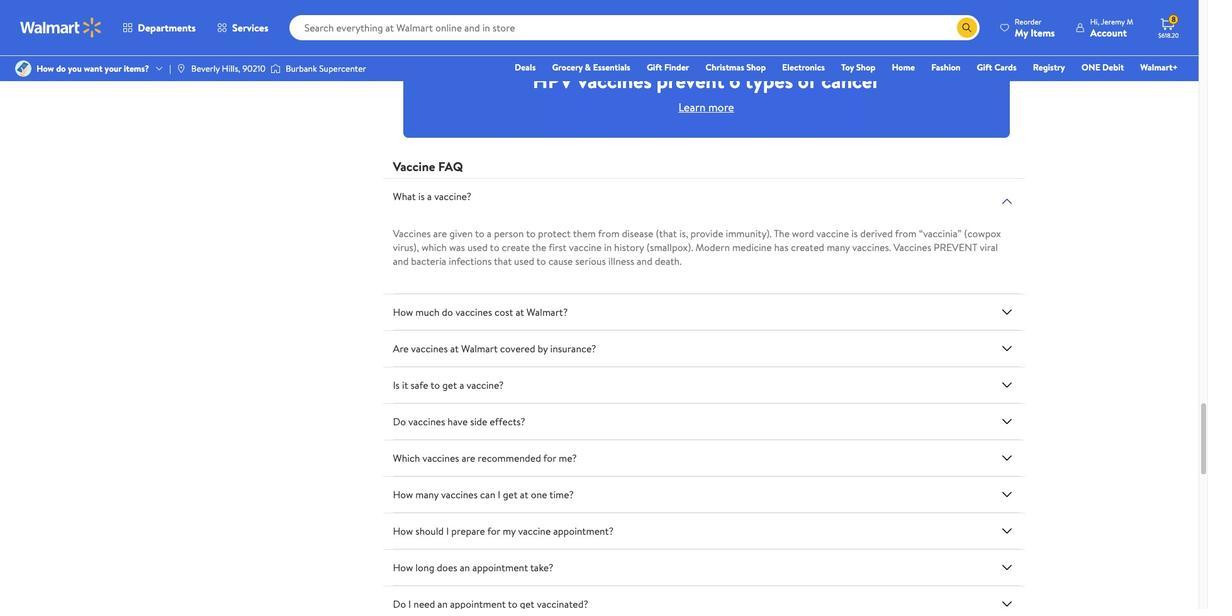 Task type: describe. For each thing, give the bounding box(es) containing it.
prepare
[[452, 524, 485, 538]]

many inside vaccines are given to a person to protect them from disease (that is, provide immunity). the word vaccine is derived from "vaccinia" (cowpox virus), which was used to create the first vaccine in history (smallpox). modern medicine has created many vaccines. vaccines prevent viral and bacteria infections that used to cause serious illness and death.
[[827, 241, 850, 254]]

that
[[494, 254, 512, 268]]

how for how long does an appointment take?
[[393, 561, 413, 575]]

do i need an appointment to get vaccinated? image
[[1000, 597, 1015, 609]]

appointment?
[[553, 524, 614, 538]]

items?
[[124, 62, 149, 75]]

1 horizontal spatial are
[[462, 451, 476, 465]]

illness
[[609, 254, 635, 268]]

search icon image
[[963, 23, 973, 33]]

long
[[416, 561, 435, 575]]

2 from from the left
[[896, 227, 917, 241]]

hills,
[[222, 62, 240, 75]]

toy
[[842, 61, 855, 74]]

one debit
[[1082, 61, 1125, 74]]

0 vertical spatial vaccine?
[[434, 190, 472, 203]]

do
[[393, 415, 406, 429]]

given
[[450, 227, 473, 241]]

safe
[[411, 378, 429, 392]]

debit
[[1103, 61, 1125, 74]]

Search search field
[[289, 15, 980, 40]]

bacteria
[[411, 254, 447, 268]]

8
[[1172, 14, 1177, 25]]

to left create
[[490, 241, 500, 254]]

fashion link
[[926, 60, 967, 74]]

virus),
[[393, 241, 419, 254]]

vaccines for prevent
[[578, 67, 652, 95]]

do vaccines have side effects? image
[[1000, 414, 1015, 429]]

hpv vaccines prevent six types of cancer. learn more. image
[[545, 44, 868, 138]]

should
[[416, 524, 444, 538]]

it
[[402, 378, 408, 392]]

a inside vaccines are given to a person to protect them from disease (that is, provide immunity). the word vaccine is derived from "vaccinia" (cowpox virus), which was used to create the first vaccine in history (smallpox). modern medicine has created many vaccines. vaccines prevent viral and bacteria infections that used to cause serious illness and death.
[[487, 227, 492, 241]]

is it safe to get a vaccine?
[[393, 378, 504, 392]]

gift finder
[[647, 61, 690, 74]]

insurance?
[[551, 342, 597, 356]]

you
[[68, 62, 82, 75]]

is inside vaccines are given to a person to protect them from disease (that is, provide immunity). the word vaccine is derived from "vaccinia" (cowpox virus), which was used to create the first vaccine in history (smallpox). modern medicine has created many vaccines. vaccines prevent viral and bacteria infections that used to cause serious illness and death.
[[852, 227, 858, 241]]

jeremy
[[1102, 16, 1126, 27]]

hi, jeremy m account
[[1091, 16, 1134, 39]]

walmart
[[461, 342, 498, 356]]

more
[[709, 100, 735, 115]]

reorder
[[1015, 16, 1042, 27]]

created
[[791, 241, 825, 254]]

0 horizontal spatial vaccines
[[393, 227, 431, 241]]

how much do vaccines cost at walmart? image
[[1000, 305, 1015, 320]]

has
[[775, 241, 789, 254]]

by
[[538, 342, 548, 356]]

1 from from the left
[[598, 227, 620, 241]]

beverly hills, 90210
[[191, 62, 266, 75]]

to left cause
[[537, 254, 546, 268]]

which
[[422, 241, 447, 254]]

home
[[892, 61, 915, 74]]

christmas shop link
[[700, 60, 772, 74]]

how do you want your items?
[[37, 62, 149, 75]]

electronics
[[783, 61, 825, 74]]

to right person
[[526, 227, 536, 241]]

how many vaccines can i get at one time? image
[[1000, 487, 1015, 502]]

2 and from the left
[[637, 254, 653, 268]]

1 vertical spatial do
[[442, 305, 453, 319]]

shop for christmas shop
[[747, 61, 766, 74]]

death.
[[655, 254, 682, 268]]

much
[[416, 305, 440, 319]]

which vaccines are recommended for me? image
[[1000, 451, 1015, 466]]

one debit link
[[1076, 60, 1130, 74]]

how should i prepare for my vaccine appointment? image
[[1000, 524, 1015, 539]]

me?
[[559, 451, 577, 465]]

vaccines.
[[853, 241, 892, 254]]

deals link
[[509, 60, 542, 74]]

items
[[1031, 25, 1056, 39]]

toy shop
[[842, 61, 876, 74]]

1 horizontal spatial vaccines
[[894, 241, 932, 254]]

grocery & essentials
[[552, 61, 631, 74]]

walmart image
[[20, 18, 102, 38]]

the
[[532, 241, 547, 254]]

are vaccines at walmart covered by insurance? image
[[1000, 341, 1015, 356]]

0 vertical spatial a
[[427, 190, 432, 203]]

are vaccines at walmart covered by insurance?
[[393, 342, 597, 356]]

toy shop link
[[836, 60, 882, 74]]

what is a vaccine? image
[[1000, 194, 1015, 209]]

which vaccines are recommended for me?
[[393, 451, 577, 465]]

take?
[[531, 561, 554, 575]]

them
[[573, 227, 596, 241]]

electronics link
[[777, 60, 831, 74]]

0 vertical spatial i
[[498, 488, 501, 502]]

viral
[[980, 241, 999, 254]]

types
[[746, 67, 794, 95]]

grocery & essentials link
[[547, 60, 636, 74]]

departments
[[138, 21, 196, 35]]

for for recommended
[[544, 451, 557, 465]]

|
[[169, 62, 171, 75]]

vaccines for have
[[409, 415, 445, 429]]

how long does an appointment take?
[[393, 561, 554, 575]]

"vaccinia"
[[920, 227, 962, 241]]

infections
[[449, 254, 492, 268]]

1 horizontal spatial a
[[460, 378, 464, 392]]

burbank supercenter
[[286, 62, 366, 75]]

serious
[[576, 254, 606, 268]]

are inside vaccines are given to a person to protect them from disease (that is, provide immunity). the word vaccine is derived from "vaccinia" (cowpox virus), which was used to create the first vaccine in history (smallpox). modern medicine has created many vaccines. vaccines prevent viral and bacteria infections that used to cause serious illness and death.
[[434, 227, 447, 241]]

provide
[[691, 227, 724, 241]]

prevent
[[934, 241, 978, 254]]

reorder my items
[[1015, 16, 1056, 39]]

walmart+ link
[[1135, 60, 1184, 74]]

learn more link
[[679, 100, 735, 115]]

registry
[[1034, 61, 1066, 74]]

modern
[[696, 241, 730, 254]]

prevent
[[657, 67, 725, 95]]

history
[[615, 241, 645, 254]]

christmas
[[706, 61, 745, 74]]

how for how many vaccines can i get at one time?
[[393, 488, 413, 502]]



Task type: vqa. For each thing, say whether or not it's contained in the screenshot.
"GNOMES"
no



Task type: locate. For each thing, give the bounding box(es) containing it.
shop right the toy
[[857, 61, 876, 74]]

1 horizontal spatial gift
[[977, 61, 993, 74]]

want
[[84, 62, 103, 75]]

gift for gift finder
[[647, 61, 663, 74]]

rsv vaccine. for adults sixty plus and pregnant women during weeks thirty two - thirty six. learn more. image
[[630, 0, 699, 28]]

at left the walmart
[[450, 342, 459, 356]]

one
[[531, 488, 548, 502]]

a right what
[[427, 190, 432, 203]]

home link
[[887, 60, 921, 74]]

vaccine?
[[434, 190, 472, 203], [467, 378, 504, 392]]

gift left finder
[[647, 61, 663, 74]]

a
[[427, 190, 432, 203], [487, 227, 492, 241], [460, 378, 464, 392]]

from right them
[[598, 227, 620, 241]]

do right much
[[442, 305, 453, 319]]

1 horizontal spatial do
[[442, 305, 453, 319]]

and left bacteria
[[393, 254, 409, 268]]

 image left you
[[15, 60, 31, 77]]

 image for beverly
[[176, 64, 186, 74]]

is it safe to get a vaccine? image
[[1000, 378, 1015, 393]]

shop
[[747, 61, 766, 74], [857, 61, 876, 74]]

how many vaccines can i get at one time?
[[393, 488, 574, 502]]

cards
[[995, 61, 1017, 74]]

is left derived
[[852, 227, 858, 241]]

create
[[502, 241, 530, 254]]

1 horizontal spatial used
[[514, 254, 535, 268]]

word
[[793, 227, 814, 241]]

person
[[494, 227, 524, 241]]

faq
[[438, 158, 463, 175]]

gift for gift cards
[[977, 61, 993, 74]]

an
[[460, 561, 470, 575]]

beverly
[[191, 62, 220, 75]]

for for prepare
[[488, 524, 501, 538]]

registry link
[[1028, 60, 1071, 74]]

vaccines up bacteria
[[393, 227, 431, 241]]

gift left cards
[[977, 61, 993, 74]]

0 vertical spatial are
[[434, 227, 447, 241]]

1 horizontal spatial shop
[[857, 61, 876, 74]]

vaccines are given to a person to protect them from disease (that is, provide immunity). the word vaccine is derived from "vaccinia" (cowpox virus), which was used to create the first vaccine in history (smallpox). modern medicine has created many vaccines. vaccines prevent viral and bacteria infections that used to cause serious illness and death.
[[393, 227, 1002, 268]]

how for how should i prepare for my vaccine appointment?
[[393, 524, 413, 538]]

vaccine
[[817, 227, 850, 241], [569, 241, 602, 254], [518, 524, 551, 538]]

&
[[585, 61, 591, 74]]

0 vertical spatial get
[[443, 378, 457, 392]]

finder
[[665, 61, 690, 74]]

1 horizontal spatial from
[[896, 227, 917, 241]]

1 vertical spatial is
[[852, 227, 858, 241]]

2 vertical spatial a
[[460, 378, 464, 392]]

vaccine right my
[[518, 524, 551, 538]]

1 vertical spatial vaccine?
[[467, 378, 504, 392]]

which
[[393, 451, 420, 465]]

vaccine faq
[[393, 158, 463, 175]]

do vaccines have side effects?
[[393, 415, 526, 429]]

is
[[418, 190, 425, 203], [852, 227, 858, 241]]

how left you
[[37, 62, 54, 75]]

is,
[[680, 227, 689, 241]]

1 gift from the left
[[647, 61, 663, 74]]

vaccine
[[393, 158, 435, 175]]

can
[[480, 488, 496, 502]]

walmart+
[[1141, 61, 1179, 74]]

0 horizontal spatial get
[[443, 378, 457, 392]]

0 horizontal spatial from
[[598, 227, 620, 241]]

vaccine? down the walmart
[[467, 378, 504, 392]]

derived
[[861, 227, 893, 241]]

0 horizontal spatial do
[[56, 62, 66, 75]]

0 vertical spatial is
[[418, 190, 425, 203]]

2 vertical spatial at
[[520, 488, 529, 502]]

at right cost at the bottom left of the page
[[516, 305, 524, 319]]

how left much
[[393, 305, 413, 319]]

what is a vaccine?
[[393, 190, 472, 203]]

shingles vaccine. for immunocompromised adults nineteen plus and adults fifty plus.  learn more. image
[[951, 0, 1020, 28]]

shop inside toy shop link
[[857, 61, 876, 74]]

shop right the 6
[[747, 61, 766, 74]]

1 vertical spatial get
[[503, 488, 518, 502]]

get right can
[[503, 488, 518, 502]]

1 horizontal spatial  image
[[176, 64, 186, 74]]

2 gift from the left
[[977, 61, 993, 74]]

0 vertical spatial many
[[827, 241, 850, 254]]

are left given
[[434, 227, 447, 241]]

departments button
[[112, 13, 207, 43]]

to right given
[[475, 227, 485, 241]]

hi,
[[1091, 16, 1100, 27]]

1 horizontal spatial is
[[852, 227, 858, 241]]

2 horizontal spatial vaccine
[[817, 227, 850, 241]]

0 horizontal spatial used
[[468, 241, 488, 254]]

1 vertical spatial are
[[462, 451, 476, 465]]

0 horizontal spatial vaccine
[[518, 524, 551, 538]]

2 shop from the left
[[857, 61, 876, 74]]

account
[[1091, 25, 1128, 39]]

for left me?
[[544, 451, 557, 465]]

how left the long
[[393, 561, 413, 575]]

0 horizontal spatial many
[[416, 488, 439, 502]]

how much do vaccines cost at walmart?
[[393, 305, 568, 319]]

and right illness
[[637, 254, 653, 268]]

 image
[[15, 60, 31, 77], [176, 64, 186, 74]]

how for how much do vaccines cost at walmart?
[[393, 305, 413, 319]]

from right derived
[[896, 227, 917, 241]]

does
[[437, 561, 458, 575]]

many up should
[[416, 488, 439, 502]]

what
[[393, 190, 416, 203]]

effects?
[[490, 415, 526, 429]]

$618.20
[[1159, 31, 1180, 40]]

 image
[[271, 62, 281, 75]]

have
[[448, 415, 468, 429]]

1 vertical spatial a
[[487, 227, 492, 241]]

(that
[[656, 227, 677, 241]]

are
[[393, 342, 409, 356]]

services button
[[207, 13, 279, 43]]

8 $618.20
[[1159, 14, 1180, 40]]

0 horizontal spatial a
[[427, 190, 432, 203]]

1 vertical spatial at
[[450, 342, 459, 356]]

essentials
[[593, 61, 631, 74]]

1 shop from the left
[[747, 61, 766, 74]]

vaccines right derived
[[894, 241, 932, 254]]

get right the safe
[[443, 378, 457, 392]]

1 vertical spatial i
[[446, 524, 449, 538]]

vaccines
[[393, 227, 431, 241], [894, 241, 932, 254]]

from
[[598, 227, 620, 241], [896, 227, 917, 241]]

i
[[498, 488, 501, 502], [446, 524, 449, 538]]

is
[[393, 378, 400, 392]]

0 horizontal spatial gift
[[647, 61, 663, 74]]

a up do vaccines have side effects?
[[460, 378, 464, 392]]

how down which
[[393, 488, 413, 502]]

hpv
[[533, 67, 573, 95]]

0 horizontal spatial are
[[434, 227, 447, 241]]

get
[[443, 378, 457, 392], [503, 488, 518, 502]]

covered
[[500, 342, 536, 356]]

how left should
[[393, 524, 413, 538]]

immunity).
[[726, 227, 772, 241]]

vaccine left in
[[569, 241, 602, 254]]

1 horizontal spatial i
[[498, 488, 501, 502]]

at left 'one'
[[520, 488, 529, 502]]

0 vertical spatial at
[[516, 305, 524, 319]]

 image for how
[[15, 60, 31, 77]]

0 vertical spatial do
[[56, 62, 66, 75]]

are down do vaccines have side effects?
[[462, 451, 476, 465]]

vaccines for are
[[423, 451, 459, 465]]

0 horizontal spatial for
[[488, 524, 501, 538]]

is right what
[[418, 190, 425, 203]]

1 vertical spatial many
[[416, 488, 439, 502]]

how long does an appointment take? image
[[1000, 560, 1015, 575]]

fashion
[[932, 61, 961, 74]]

gift cards link
[[972, 60, 1023, 74]]

first
[[549, 241, 567, 254]]

1 vertical spatial for
[[488, 524, 501, 538]]

used right the was
[[468, 241, 488, 254]]

0 horizontal spatial shop
[[747, 61, 766, 74]]

how
[[37, 62, 54, 75], [393, 305, 413, 319], [393, 488, 413, 502], [393, 524, 413, 538], [393, 561, 413, 575]]

1 horizontal spatial many
[[827, 241, 850, 254]]

2 horizontal spatial a
[[487, 227, 492, 241]]

a left person
[[487, 227, 492, 241]]

christmas shop
[[706, 61, 766, 74]]

Walmart Site-Wide search field
[[289, 15, 980, 40]]

1 horizontal spatial vaccine
[[569, 241, 602, 254]]

do left you
[[56, 62, 66, 75]]

to right the safe
[[431, 378, 440, 392]]

1 horizontal spatial for
[[544, 451, 557, 465]]

how for how do you want your items?
[[37, 62, 54, 75]]

vaccines inside hpv vaccines prevent 6 types of cancer learn more
[[578, 67, 652, 95]]

side
[[470, 415, 488, 429]]

services
[[232, 21, 269, 35]]

cost
[[495, 305, 513, 319]]

supercenter
[[319, 62, 366, 75]]

for
[[544, 451, 557, 465], [488, 524, 501, 538]]

vaccines for at
[[411, 342, 448, 356]]

my
[[1015, 25, 1029, 39]]

1 horizontal spatial get
[[503, 488, 518, 502]]

0 horizontal spatial and
[[393, 254, 409, 268]]

vaccine right word
[[817, 227, 850, 241]]

0 horizontal spatial i
[[446, 524, 449, 538]]

0 vertical spatial for
[[544, 451, 557, 465]]

medicine
[[733, 241, 772, 254]]

(cowpox
[[965, 227, 1002, 241]]

used right that
[[514, 254, 535, 268]]

1 and from the left
[[393, 254, 409, 268]]

appointment
[[473, 561, 528, 575]]

your
[[105, 62, 122, 75]]

0 horizontal spatial  image
[[15, 60, 31, 77]]

1 horizontal spatial and
[[637, 254, 653, 268]]

i right can
[[498, 488, 501, 502]]

for left my
[[488, 524, 501, 538]]

disease
[[622, 227, 654, 241]]

vaccine? down faq
[[434, 190, 472, 203]]

i right should
[[446, 524, 449, 538]]

shop for toy shop
[[857, 61, 876, 74]]

many right created
[[827, 241, 850, 254]]

shop inside christmas shop link
[[747, 61, 766, 74]]

burbank
[[286, 62, 317, 75]]

 image right |
[[176, 64, 186, 74]]

how should i prepare for my vaccine appointment?
[[393, 524, 614, 538]]

0 horizontal spatial is
[[418, 190, 425, 203]]



